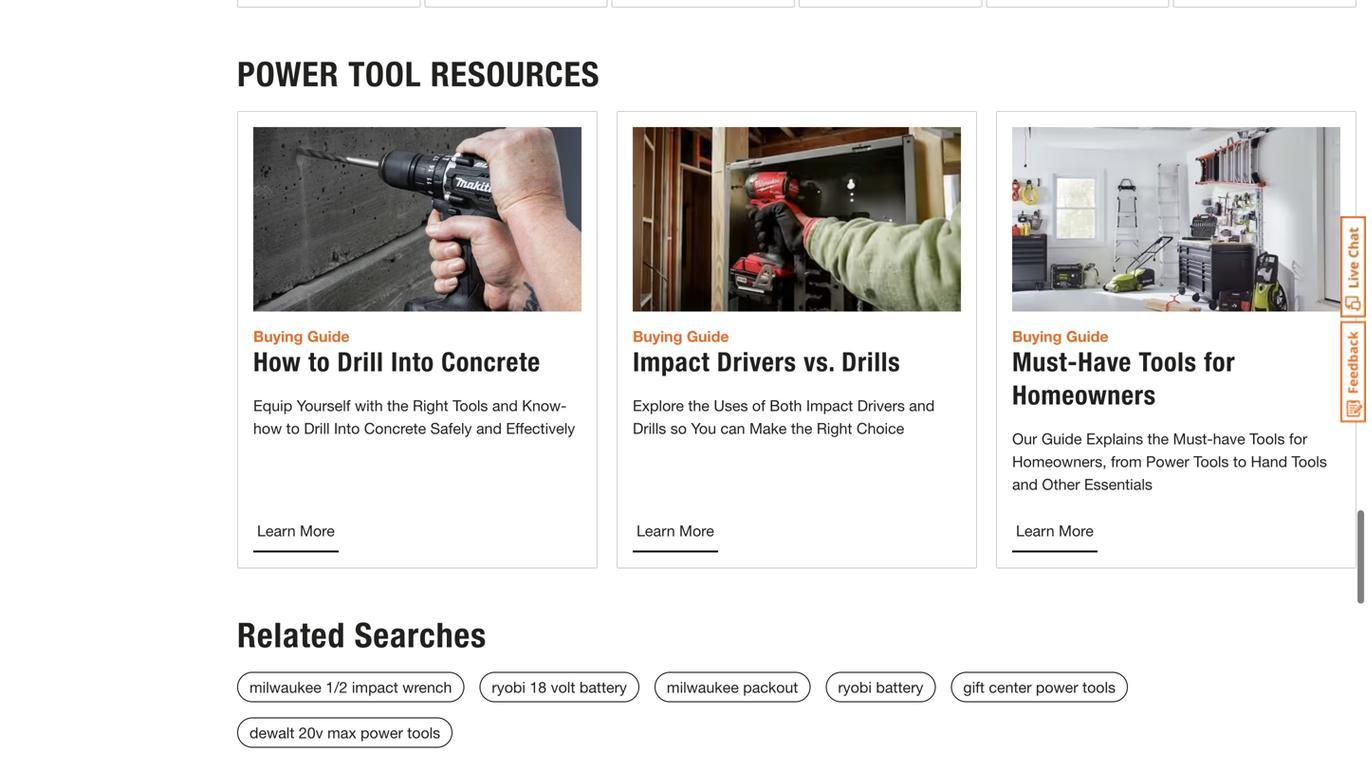 Task type: vqa. For each thing, say whether or not it's contained in the screenshot.
items
no



Task type: describe. For each thing, give the bounding box(es) containing it.
ryobi battery link
[[826, 673, 936, 703]]

tools down have
[[1194, 453, 1230, 471]]

guide for impact
[[687, 328, 730, 346]]

power tool resources
[[237, 54, 600, 95]]

and inside explore the uses of both impact drivers and drills so you can make the right choice
[[910, 397, 935, 415]]

know-
[[522, 397, 567, 415]]

drivers inside 'buying guide impact drivers vs. drills'
[[717, 347, 797, 378]]

milwaukee packout link
[[655, 673, 811, 703]]

guide for explains
[[1042, 430, 1083, 448]]

vs.
[[804, 347, 835, 378]]

essentials
[[1085, 476, 1153, 494]]

more for must-
[[1059, 522, 1094, 540]]

gift
[[964, 679, 985, 697]]

right inside equip yourself with the right tools and know- how to drill into concrete safely and effectively
[[413, 397, 449, 415]]

with
[[355, 397, 383, 415]]

drills inside 'buying guide impact drivers vs. drills'
[[842, 347, 901, 378]]

feedback link image
[[1341, 321, 1367, 423]]

hand
[[1252, 453, 1288, 471]]

searches
[[355, 615, 487, 656]]

milwaukee for milwaukee packout
[[667, 679, 739, 697]]

gift center power tools
[[964, 679, 1116, 697]]

the up you
[[689, 397, 710, 415]]

2 battery from the left
[[876, 679, 924, 697]]

tools inside equip yourself with the right tools and know- how to drill into concrete safely and effectively
[[453, 397, 488, 415]]

image for how to drill into concrete image
[[253, 127, 582, 312]]

explore the uses of both impact drivers and drills so you can make the right choice
[[633, 397, 935, 438]]

equip
[[253, 397, 293, 415]]

equip yourself with the right tools and know- how to drill into concrete safely and effectively
[[253, 397, 575, 438]]

guide for must-
[[1067, 328, 1109, 346]]

learn more for must-have tools for homeowners
[[1017, 522, 1094, 540]]

resources
[[431, 54, 600, 95]]

guide for how
[[307, 328, 350, 346]]

max
[[328, 724, 357, 742]]

20v
[[299, 724, 323, 742]]

learn more link for how to drill into concrete
[[253, 511, 339, 553]]

homeowners,
[[1013, 453, 1107, 471]]

explore
[[633, 397, 684, 415]]

drill inside equip yourself with the right tools and know- how to drill into concrete safely and effectively
[[304, 420, 330, 438]]

the down both
[[791, 420, 813, 438]]

more for how
[[300, 522, 335, 540]]

learn more for how to drill into concrete
[[257, 522, 335, 540]]

must- inside our guide explains the must-have tools for homeowners, from power tools to hand tools and other essentials
[[1174, 430, 1214, 448]]

both
[[770, 397, 802, 415]]

1 vertical spatial power
[[361, 724, 403, 742]]

tool
[[348, 54, 422, 95]]

image for must-have tools for homeowners image
[[1013, 127, 1341, 312]]

explains
[[1087, 430, 1144, 448]]

homeowners
[[1013, 380, 1157, 412]]

yourself
[[297, 397, 351, 415]]

into inside equip yourself with the right tools and know- how to drill into concrete safely and effectively
[[334, 420, 360, 438]]

impact inside explore the uses of both impact drivers and drills so you can make the right choice
[[807, 397, 854, 415]]

into inside the buying guide how to drill into concrete
[[391, 347, 434, 378]]

dewalt
[[250, 724, 295, 742]]

dewalt 20v max power tools link
[[237, 718, 453, 749]]

center
[[989, 679, 1032, 697]]

buying for how
[[253, 328, 303, 346]]

learn more for impact drivers vs. drills
[[637, 522, 715, 540]]

the inside equip yourself with the right tools and know- how to drill into concrete safely and effectively
[[387, 397, 409, 415]]

0 horizontal spatial power
[[237, 54, 339, 95]]

have
[[1079, 347, 1132, 378]]

buying for must-
[[1013, 328, 1063, 346]]

buying guide how to drill into concrete
[[253, 328, 541, 378]]

uses
[[714, 397, 748, 415]]

other
[[1043, 476, 1081, 494]]

concrete inside the buying guide how to drill into concrete
[[442, 347, 541, 378]]



Task type: locate. For each thing, give the bounding box(es) containing it.
2 milwaukee from the left
[[667, 679, 739, 697]]

3 buying from the left
[[1013, 328, 1063, 346]]

concrete
[[442, 347, 541, 378], [364, 420, 426, 438]]

0 horizontal spatial learn more
[[257, 522, 335, 540]]

tools
[[1139, 347, 1198, 378], [453, 397, 488, 415], [1250, 430, 1286, 448], [1194, 453, 1230, 471], [1292, 453, 1328, 471]]

0 vertical spatial impact
[[633, 347, 710, 378]]

0 horizontal spatial drills
[[633, 420, 667, 438]]

0 vertical spatial drivers
[[717, 347, 797, 378]]

2 horizontal spatial learn more
[[1017, 522, 1094, 540]]

0 vertical spatial for
[[1205, 347, 1236, 378]]

0 horizontal spatial learn
[[257, 522, 296, 540]]

make
[[750, 420, 787, 438]]

concrete inside equip yourself with the right tools and know- how to drill into concrete safely and effectively
[[364, 420, 426, 438]]

0 horizontal spatial into
[[334, 420, 360, 438]]

the inside our guide explains the must-have tools for homeowners, from power tools to hand tools and other essentials
[[1148, 430, 1169, 448]]

impact up explore
[[633, 347, 710, 378]]

buying
[[253, 328, 303, 346], [633, 328, 683, 346], [1013, 328, 1063, 346]]

ryobi
[[492, 679, 526, 697], [838, 679, 872, 697]]

1 vertical spatial into
[[334, 420, 360, 438]]

into up equip yourself with the right tools and know- how to drill into concrete safely and effectively
[[391, 347, 434, 378]]

tools right hand at the bottom right
[[1292, 453, 1328, 471]]

0 horizontal spatial buying
[[253, 328, 303, 346]]

2 more from the left
[[680, 522, 715, 540]]

tools right center on the bottom of page
[[1083, 679, 1116, 697]]

milwaukee up dewalt
[[250, 679, 322, 697]]

1 horizontal spatial power
[[1147, 453, 1190, 471]]

1 horizontal spatial to
[[308, 347, 330, 378]]

ryobi for ryobi battery
[[838, 679, 872, 697]]

how
[[253, 420, 282, 438]]

into
[[391, 347, 434, 378], [334, 420, 360, 438]]

1 learn more from the left
[[257, 522, 335, 540]]

drill
[[337, 347, 384, 378], [304, 420, 330, 438]]

1 vertical spatial right
[[817, 420, 853, 438]]

concrete down with
[[364, 420, 426, 438]]

1 horizontal spatial right
[[817, 420, 853, 438]]

battery
[[580, 679, 627, 697], [876, 679, 924, 697]]

0 vertical spatial to
[[308, 347, 330, 378]]

1/2
[[326, 679, 348, 697]]

1 horizontal spatial drivers
[[858, 397, 905, 415]]

1 horizontal spatial learn
[[637, 522, 675, 540]]

milwaukee inside the milwaukee packout link
[[667, 679, 739, 697]]

ryobi for ryobi 18 volt battery
[[492, 679, 526, 697]]

the
[[387, 397, 409, 415], [689, 397, 710, 415], [791, 420, 813, 438], [1148, 430, 1169, 448]]

to inside the buying guide how to drill into concrete
[[308, 347, 330, 378]]

you
[[691, 420, 717, 438]]

1 vertical spatial tools
[[407, 724, 441, 742]]

to
[[308, 347, 330, 378], [286, 420, 300, 438], [1234, 453, 1247, 471]]

learn more link for impact drivers vs. drills
[[633, 511, 718, 553]]

0 vertical spatial drills
[[842, 347, 901, 378]]

tools right have
[[1139, 347, 1198, 378]]

milwaukee 1/2 impact wrench link
[[237, 673, 465, 703]]

0 horizontal spatial drill
[[304, 420, 330, 438]]

tools down 'wrench'
[[407, 724, 441, 742]]

drills down explore
[[633, 420, 667, 438]]

learn for must-have tools for homeowners
[[1017, 522, 1055, 540]]

0 horizontal spatial more
[[300, 522, 335, 540]]

guide inside the buying guide how to drill into concrete
[[307, 328, 350, 346]]

buying up how
[[253, 328, 303, 346]]

guide inside buying guide must-have tools for homeowners
[[1067, 328, 1109, 346]]

drivers up of
[[717, 347, 797, 378]]

1 battery from the left
[[580, 679, 627, 697]]

1 horizontal spatial impact
[[807, 397, 854, 415]]

dewalt 20v max power tools
[[250, 724, 441, 742]]

impact
[[352, 679, 398, 697]]

1 milwaukee from the left
[[250, 679, 322, 697]]

0 vertical spatial concrete
[[442, 347, 541, 378]]

2 learn more from the left
[[637, 522, 715, 540]]

1 vertical spatial power
[[1147, 453, 1190, 471]]

the right with
[[387, 397, 409, 415]]

drills
[[842, 347, 901, 378], [633, 420, 667, 438]]

milwaukee left packout
[[667, 679, 739, 697]]

more for impact
[[680, 522, 715, 540]]

buying guide impact drivers vs. drills
[[633, 328, 901, 378]]

learn for how to drill into concrete
[[257, 522, 296, 540]]

2 learn from the left
[[637, 522, 675, 540]]

milwaukee 1/2 impact wrench
[[250, 679, 452, 697]]

drills inside explore the uses of both impact drivers and drills so you can make the right choice
[[633, 420, 667, 438]]

for
[[1205, 347, 1236, 378], [1290, 430, 1308, 448]]

18
[[530, 679, 547, 697]]

of
[[753, 397, 766, 415]]

1 horizontal spatial learn more
[[637, 522, 715, 540]]

concrete up know-
[[442, 347, 541, 378]]

drill inside the buying guide how to drill into concrete
[[337, 347, 384, 378]]

for inside our guide explains the must-have tools for homeowners, from power tools to hand tools and other essentials
[[1290, 430, 1308, 448]]

0 horizontal spatial tools
[[407, 724, 441, 742]]

0 vertical spatial into
[[391, 347, 434, 378]]

0 vertical spatial power
[[1036, 679, 1079, 697]]

3 learn more link from the left
[[1013, 511, 1098, 553]]

1 vertical spatial to
[[286, 420, 300, 438]]

tools inside buying guide must-have tools for homeowners
[[1139, 347, 1198, 378]]

learn more link for must-have tools for homeowners
[[1013, 511, 1098, 553]]

buying up explore
[[633, 328, 683, 346]]

2 ryobi from the left
[[838, 679, 872, 697]]

learn more link
[[253, 511, 339, 553], [633, 511, 718, 553], [1013, 511, 1098, 553]]

for right have
[[1290, 430, 1308, 448]]

buying inside the buying guide how to drill into concrete
[[253, 328, 303, 346]]

1 horizontal spatial concrete
[[442, 347, 541, 378]]

0 vertical spatial drill
[[337, 347, 384, 378]]

milwaukee for milwaukee 1/2 impact wrench
[[250, 679, 322, 697]]

ryobi 18 volt battery link
[[480, 673, 640, 703]]

2 horizontal spatial learn
[[1017, 522, 1055, 540]]

must-
[[1013, 347, 1079, 378], [1174, 430, 1214, 448]]

impact right both
[[807, 397, 854, 415]]

1 ryobi from the left
[[492, 679, 526, 697]]

0 horizontal spatial ryobi
[[492, 679, 526, 697]]

battery right the volt
[[580, 679, 627, 697]]

have
[[1214, 430, 1246, 448]]

to inside our guide explains the must-have tools for homeowners, from power tools to hand tools and other essentials
[[1234, 453, 1247, 471]]

buying guide must-have tools for homeowners
[[1013, 328, 1236, 412]]

buying inside buying guide must-have tools for homeowners
[[1013, 328, 1063, 346]]

and inside our guide explains the must-have tools for homeowners, from power tools to hand tools and other essentials
[[1013, 476, 1038, 494]]

guide up uses
[[687, 328, 730, 346]]

gift center power tools link
[[951, 673, 1129, 703]]

0 horizontal spatial must-
[[1013, 347, 1079, 378]]

0 vertical spatial tools
[[1083, 679, 1116, 697]]

right
[[413, 397, 449, 415], [817, 420, 853, 438]]

2 horizontal spatial buying
[[1013, 328, 1063, 346]]

buying up homeowners
[[1013, 328, 1063, 346]]

for inside buying guide must-have tools for homeowners
[[1205, 347, 1236, 378]]

power
[[1036, 679, 1079, 697], [361, 724, 403, 742]]

drivers
[[717, 347, 797, 378], [858, 397, 905, 415]]

packout
[[743, 679, 799, 697]]

1 horizontal spatial drill
[[337, 347, 384, 378]]

0 horizontal spatial power
[[361, 724, 403, 742]]

right up safely at bottom
[[413, 397, 449, 415]]

1 more from the left
[[300, 522, 335, 540]]

0 horizontal spatial right
[[413, 397, 449, 415]]

2 horizontal spatial learn more link
[[1013, 511, 1098, 553]]

milwaukee packout
[[667, 679, 799, 697]]

learn for impact drivers vs. drills
[[637, 522, 675, 540]]

wrench
[[403, 679, 452, 697]]

1 buying from the left
[[253, 328, 303, 346]]

drills right vs.
[[842, 347, 901, 378]]

ryobi right packout
[[838, 679, 872, 697]]

1 horizontal spatial milwaukee
[[667, 679, 739, 697]]

buying inside 'buying guide impact drivers vs. drills'
[[633, 328, 683, 346]]

2 learn more link from the left
[[633, 511, 718, 553]]

image for impact drivers vs. drills image
[[633, 127, 962, 312]]

0 horizontal spatial milwaukee
[[250, 679, 322, 697]]

into down with
[[334, 420, 360, 438]]

1 learn from the left
[[257, 522, 296, 540]]

guide up 'homeowners,'
[[1042, 430, 1083, 448]]

must- up homeowners
[[1013, 347, 1079, 378]]

effectively
[[506, 420, 575, 438]]

0 horizontal spatial for
[[1205, 347, 1236, 378]]

learn
[[257, 522, 296, 540], [637, 522, 675, 540], [1017, 522, 1055, 540]]

and
[[493, 397, 518, 415], [910, 397, 935, 415], [476, 420, 502, 438], [1013, 476, 1038, 494]]

1 horizontal spatial learn more link
[[633, 511, 718, 553]]

tools up hand at the bottom right
[[1250, 430, 1286, 448]]

1 horizontal spatial ryobi
[[838, 679, 872, 697]]

ryobi 18 volt battery
[[492, 679, 627, 697]]

power right center on the bottom of page
[[1036, 679, 1079, 697]]

1 horizontal spatial must-
[[1174, 430, 1214, 448]]

impact
[[633, 347, 710, 378], [807, 397, 854, 415]]

0 vertical spatial right
[[413, 397, 449, 415]]

0 vertical spatial power
[[237, 54, 339, 95]]

1 learn more link from the left
[[253, 511, 339, 553]]

how
[[253, 347, 301, 378]]

tools up safely at bottom
[[453, 397, 488, 415]]

live chat image
[[1341, 216, 1367, 318]]

buying for impact
[[633, 328, 683, 346]]

related searches
[[237, 615, 487, 656]]

1 horizontal spatial tools
[[1083, 679, 1116, 697]]

ryobi battery
[[838, 679, 924, 697]]

2 buying from the left
[[633, 328, 683, 346]]

1 vertical spatial drill
[[304, 420, 330, 438]]

1 horizontal spatial into
[[391, 347, 434, 378]]

right left choice
[[817, 420, 853, 438]]

drivers inside explore the uses of both impact drivers and drills so you can make the right choice
[[858, 397, 905, 415]]

volt
[[551, 679, 576, 697]]

battery left gift
[[876, 679, 924, 697]]

so
[[671, 420, 687, 438]]

more
[[300, 522, 335, 540], [680, 522, 715, 540], [1059, 522, 1094, 540]]

0 horizontal spatial impact
[[633, 347, 710, 378]]

2 vertical spatial to
[[1234, 453, 1247, 471]]

tools
[[1083, 679, 1116, 697], [407, 724, 441, 742]]

1 horizontal spatial power
[[1036, 679, 1079, 697]]

related
[[237, 615, 346, 656]]

from
[[1111, 453, 1142, 471]]

guide up have
[[1067, 328, 1109, 346]]

1 horizontal spatial drills
[[842, 347, 901, 378]]

drill up with
[[337, 347, 384, 378]]

learn more
[[257, 522, 335, 540], [637, 522, 715, 540], [1017, 522, 1094, 540]]

1 horizontal spatial for
[[1290, 430, 1308, 448]]

3 learn from the left
[[1017, 522, 1055, 540]]

power
[[237, 54, 339, 95], [1147, 453, 1190, 471]]

must- right explains
[[1174, 430, 1214, 448]]

3 more from the left
[[1059, 522, 1094, 540]]

the right explains
[[1148, 430, 1169, 448]]

guide inside our guide explains the must-have tools for homeowners, from power tools to hand tools and other essentials
[[1042, 430, 1083, 448]]

1 vertical spatial must-
[[1174, 430, 1214, 448]]

1 vertical spatial concrete
[[364, 420, 426, 438]]

drill down yourself at the left bottom of the page
[[304, 420, 330, 438]]

1 vertical spatial impact
[[807, 397, 854, 415]]

ryobi left 18
[[492, 679, 526, 697]]

power inside our guide explains the must-have tools for homeowners, from power tools to hand tools and other essentials
[[1147, 453, 1190, 471]]

1 vertical spatial for
[[1290, 430, 1308, 448]]

0 horizontal spatial concrete
[[364, 420, 426, 438]]

milwaukee
[[250, 679, 322, 697], [667, 679, 739, 697]]

0 horizontal spatial battery
[[580, 679, 627, 697]]

to inside equip yourself with the right tools and know- how to drill into concrete safely and effectively
[[286, 420, 300, 438]]

our
[[1013, 430, 1038, 448]]

0 horizontal spatial drivers
[[717, 347, 797, 378]]

1 vertical spatial drivers
[[858, 397, 905, 415]]

0 vertical spatial must-
[[1013, 347, 1079, 378]]

drivers up choice
[[858, 397, 905, 415]]

0 horizontal spatial to
[[286, 420, 300, 438]]

milwaukee inside milwaukee 1/2 impact wrench link
[[250, 679, 322, 697]]

1 horizontal spatial buying
[[633, 328, 683, 346]]

guide up yourself at the left bottom of the page
[[307, 328, 350, 346]]

1 vertical spatial drills
[[633, 420, 667, 438]]

can
[[721, 420, 746, 438]]

guide inside 'buying guide impact drivers vs. drills'
[[687, 328, 730, 346]]

2 horizontal spatial more
[[1059, 522, 1094, 540]]

guide
[[307, 328, 350, 346], [687, 328, 730, 346], [1067, 328, 1109, 346], [1042, 430, 1083, 448]]

choice
[[857, 420, 905, 438]]

must- inside buying guide must-have tools for homeowners
[[1013, 347, 1079, 378]]

0 horizontal spatial learn more link
[[253, 511, 339, 553]]

1 horizontal spatial battery
[[876, 679, 924, 697]]

1 horizontal spatial more
[[680, 522, 715, 540]]

our guide explains the must-have tools for homeowners, from power tools to hand tools and other essentials
[[1013, 430, 1328, 494]]

impact inside 'buying guide impact drivers vs. drills'
[[633, 347, 710, 378]]

for up have
[[1205, 347, 1236, 378]]

3 learn more from the left
[[1017, 522, 1094, 540]]

power right max
[[361, 724, 403, 742]]

2 horizontal spatial to
[[1234, 453, 1247, 471]]

safely
[[431, 420, 472, 438]]

right inside explore the uses of both impact drivers and drills so you can make the right choice
[[817, 420, 853, 438]]



